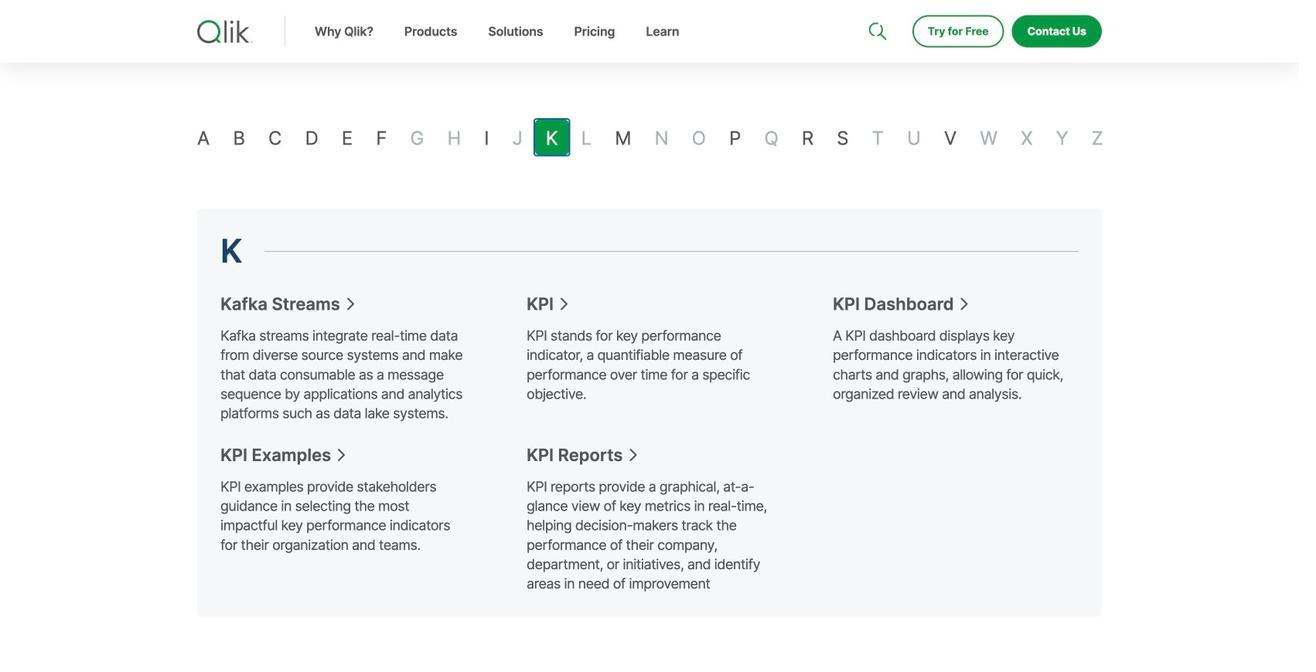 Task type: describe. For each thing, give the bounding box(es) containing it.
support image
[[870, 0, 882, 12]]



Task type: locate. For each thing, give the bounding box(es) containing it.
qlik image
[[197, 20, 253, 43]]

login image
[[1053, 0, 1065, 12]]



Task type: vqa. For each thing, say whether or not it's contained in the screenshot.
Data Integration Platform  - Qlik image
no



